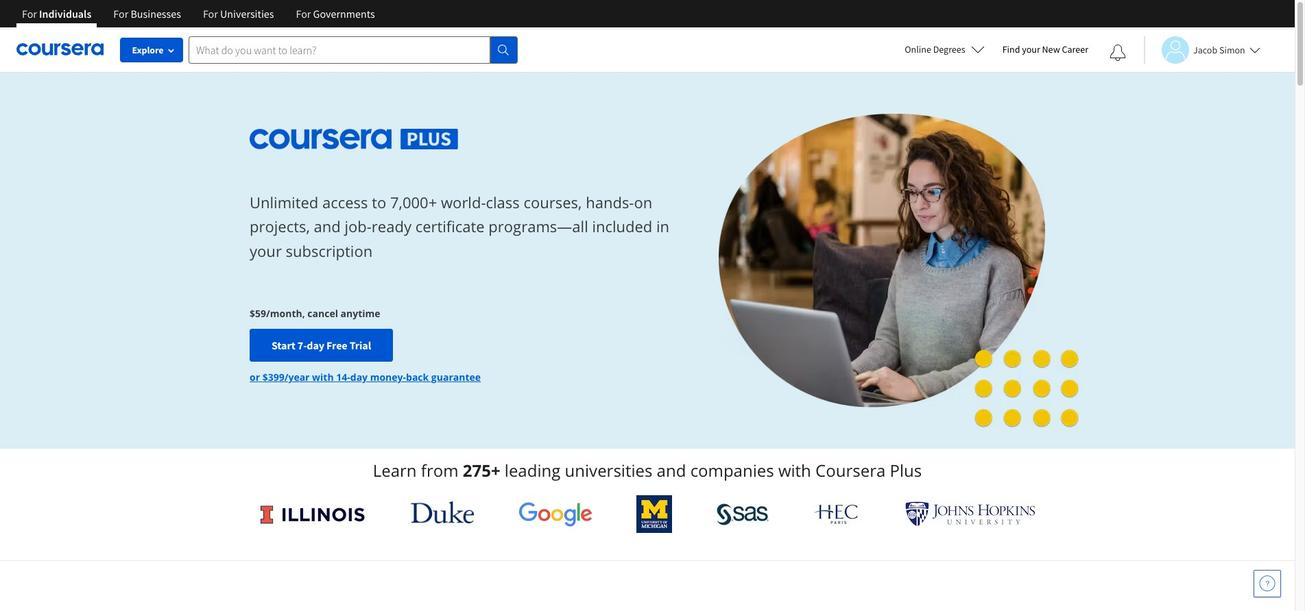 Task type: locate. For each thing, give the bounding box(es) containing it.
0 vertical spatial day
[[307, 339, 324, 353]]

for
[[22, 7, 37, 21], [113, 7, 128, 21], [203, 7, 218, 21], [296, 7, 311, 21]]

0 vertical spatial with
[[312, 371, 334, 384]]

hec paris image
[[813, 501, 861, 529]]

$59 /month, cancel anytime
[[250, 307, 380, 320]]

subscription
[[286, 240, 373, 261]]

for left universities
[[203, 7, 218, 21]]

jacob simon
[[1193, 44, 1245, 56]]

your right find
[[1022, 43, 1040, 56]]

1 vertical spatial your
[[250, 240, 282, 261]]

start 7-day free trial button
[[250, 329, 393, 362]]

guarantee
[[431, 371, 481, 384]]

for left the governments
[[296, 7, 311, 21]]

for left the individuals
[[22, 7, 37, 21]]

for left "businesses"
[[113, 7, 128, 21]]

back
[[406, 371, 429, 384]]

4 for from the left
[[296, 7, 311, 21]]

day left the money-
[[350, 371, 368, 384]]

jacob simon button
[[1144, 36, 1260, 63]]

$59
[[250, 307, 266, 320]]

/month,
[[266, 307, 305, 320]]

in
[[656, 216, 669, 237]]

your down projects,
[[250, 240, 282, 261]]

courses,
[[524, 192, 582, 213]]

your
[[1022, 43, 1040, 56], [250, 240, 282, 261]]

day left free
[[307, 339, 324, 353]]

1 for from the left
[[22, 7, 37, 21]]

and up university of michigan image
[[657, 460, 686, 482]]

duke university image
[[411, 502, 474, 524]]

with left 14-
[[312, 371, 334, 384]]

for individuals
[[22, 7, 91, 21]]

job-
[[345, 216, 372, 237]]

for for individuals
[[22, 7, 37, 21]]

explore
[[132, 44, 164, 56]]

1 horizontal spatial your
[[1022, 43, 1040, 56]]

0 horizontal spatial your
[[250, 240, 282, 261]]

degrees
[[933, 43, 965, 56]]

banner navigation
[[11, 0, 386, 38]]

0 horizontal spatial and
[[314, 216, 341, 237]]

and
[[314, 216, 341, 237], [657, 460, 686, 482]]

find your new career link
[[996, 41, 1095, 58]]

What do you want to learn? text field
[[189, 36, 490, 63]]

with left coursera
[[778, 460, 811, 482]]

johns hopkins university image
[[905, 502, 1036, 527]]

for for governments
[[296, 7, 311, 21]]

day
[[307, 339, 324, 353], [350, 371, 368, 384]]

unlimited
[[250, 192, 318, 213]]

1 horizontal spatial with
[[778, 460, 811, 482]]

trial
[[350, 339, 371, 353]]

day inside start 7-day free trial button
[[307, 339, 324, 353]]

1 horizontal spatial and
[[657, 460, 686, 482]]

learn
[[373, 460, 417, 482]]

2 for from the left
[[113, 7, 128, 21]]

0 horizontal spatial day
[[307, 339, 324, 353]]

class
[[486, 192, 520, 213]]

1 vertical spatial day
[[350, 371, 368, 384]]

3 for from the left
[[203, 7, 218, 21]]

with
[[312, 371, 334, 384], [778, 460, 811, 482]]

$399
[[262, 371, 284, 384]]

None search field
[[189, 36, 518, 63]]

for for universities
[[203, 7, 218, 21]]

0 vertical spatial and
[[314, 216, 341, 237]]

career
[[1062, 43, 1088, 56]]

and up subscription
[[314, 216, 341, 237]]

or $399 /year with 14-day money-back guarantee
[[250, 371, 481, 384]]

included
[[592, 216, 652, 237]]

jacob
[[1193, 44, 1218, 56]]

1 vertical spatial and
[[657, 460, 686, 482]]

university of michigan image
[[637, 496, 672, 534]]

for businesses
[[113, 7, 181, 21]]

sas image
[[717, 504, 769, 526]]

or
[[250, 371, 260, 384]]

275+
[[463, 460, 500, 482]]

leading
[[505, 460, 561, 482]]



Task type: vqa. For each thing, say whether or not it's contained in the screenshot.
ratings associated with with
no



Task type: describe. For each thing, give the bounding box(es) containing it.
individuals
[[39, 7, 91, 21]]

start 7-day free trial
[[272, 339, 371, 353]]

governments
[[313, 7, 375, 21]]

businesses
[[131, 7, 181, 21]]

to
[[372, 192, 386, 213]]

show notifications image
[[1110, 45, 1126, 61]]

for governments
[[296, 7, 375, 21]]

access
[[322, 192, 368, 213]]

coursera image
[[16, 39, 104, 61]]

google image
[[518, 502, 592, 527]]

projects,
[[250, 216, 310, 237]]

universities
[[565, 460, 653, 482]]

companies
[[690, 460, 774, 482]]

ready
[[372, 216, 412, 237]]

7-
[[298, 339, 307, 353]]

money-
[[370, 371, 406, 384]]

your inside unlimited access to 7,000+ world-class courses, hands-on projects, and job-ready certificate programs—all included in your subscription
[[250, 240, 282, 261]]

online
[[905, 43, 931, 56]]

for for businesses
[[113, 7, 128, 21]]

explore button
[[120, 38, 183, 62]]

plus
[[890, 460, 922, 482]]

hands-
[[586, 192, 634, 213]]

university of illinois at urbana-champaign image
[[259, 504, 366, 526]]

1 vertical spatial with
[[778, 460, 811, 482]]

new
[[1042, 43, 1060, 56]]

on
[[634, 192, 652, 213]]

online degrees button
[[894, 34, 996, 64]]

programs—all
[[489, 216, 588, 237]]

simon
[[1219, 44, 1245, 56]]

certificate
[[415, 216, 485, 237]]

/year
[[284, 371, 310, 384]]

help center image
[[1259, 576, 1276, 593]]

for universities
[[203, 7, 274, 21]]

0 horizontal spatial with
[[312, 371, 334, 384]]

learn from 275+ leading universities and companies with coursera plus
[[373, 460, 922, 482]]

universities
[[220, 7, 274, 21]]

find your new career
[[1002, 43, 1088, 56]]

world-
[[441, 192, 486, 213]]

and inside unlimited access to 7,000+ world-class courses, hands-on projects, and job-ready certificate programs—all included in your subscription
[[314, 216, 341, 237]]

start
[[272, 339, 295, 353]]

from
[[421, 460, 459, 482]]

coursera
[[816, 460, 886, 482]]

anytime
[[341, 307, 380, 320]]

1 horizontal spatial day
[[350, 371, 368, 384]]

unlimited access to 7,000+ world-class courses, hands-on projects, and job-ready certificate programs—all included in your subscription
[[250, 192, 669, 261]]

online degrees
[[905, 43, 965, 56]]

find
[[1002, 43, 1020, 56]]

cancel
[[308, 307, 338, 320]]

free
[[327, 339, 347, 353]]

coursera plus image
[[250, 129, 458, 149]]

14-
[[336, 371, 350, 384]]

7,000+
[[390, 192, 437, 213]]

0 vertical spatial your
[[1022, 43, 1040, 56]]



